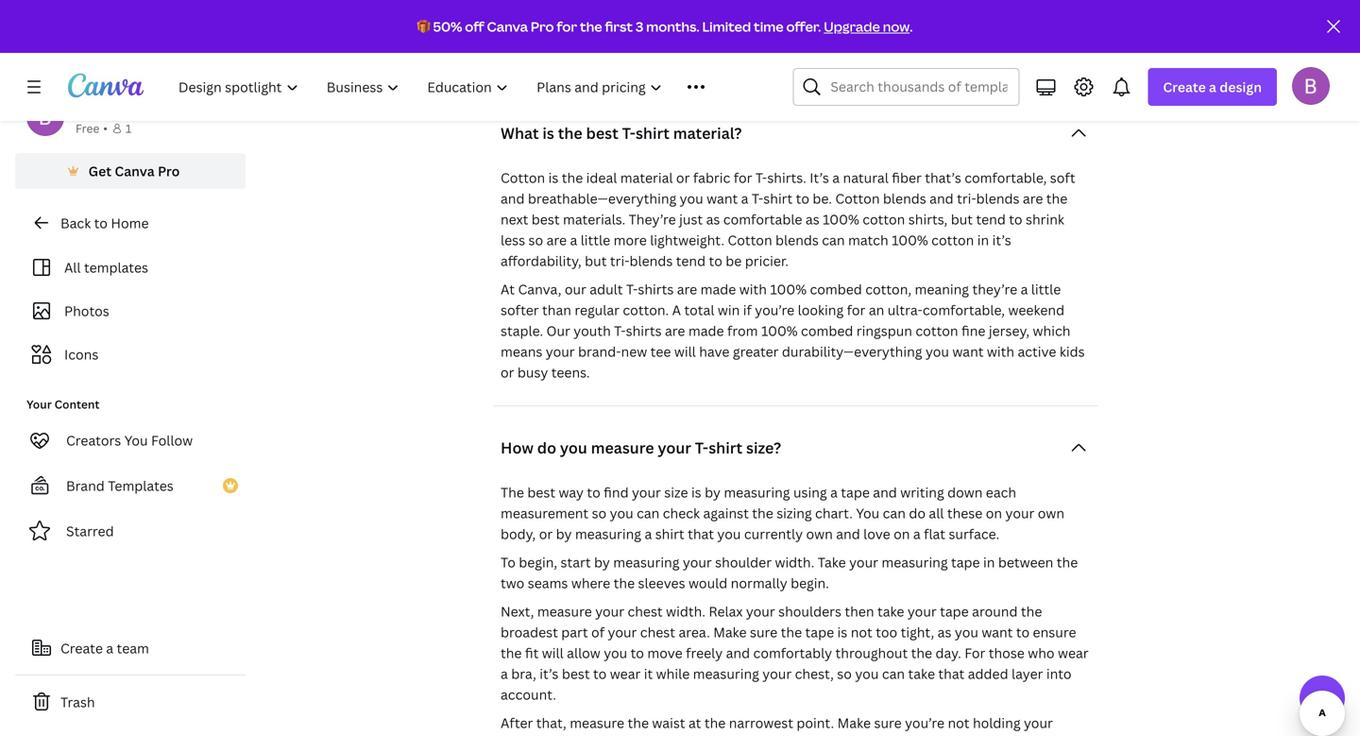 Task type: locate. For each thing, give the bounding box(es) containing it.
0 vertical spatial way
[[559, 483, 584, 501]]

1 vertical spatial canva
[[115, 162, 155, 180]]

this
[[789, 28, 815, 46]]

1 horizontal spatial create
[[1163, 78, 1206, 96]]

off
[[465, 17, 484, 35]]

as
[[706, 210, 720, 228], [806, 210, 820, 228], [938, 623, 952, 641]]

sure inside after that, measure the waist at the narrowest point. make sure you're not holding your breath in while measuring—again, you'll want to stand the way you normally do so your shir
[[874, 714, 902, 732]]

tend left shrink
[[976, 210, 1006, 228]]

or down means
[[501, 363, 514, 381]]

0 vertical spatial create
[[1163, 78, 1206, 96]]

0 horizontal spatial will
[[542, 644, 564, 662]]

0 vertical spatial you're
[[755, 301, 795, 319]]

that inside 'the best way to find your size is by measuring using a tape and writing down each measurement so you can check against the sizing chart. you can do all these on your own body, or by measuring a shirt that you currently own and love on a flat surface.'
[[688, 525, 714, 543]]

1 vertical spatial make
[[838, 714, 871, 732]]

0 vertical spatial own
[[1038, 504, 1065, 522]]

will inside at canva, our adult t-shirts are made with 100% combed cotton, meaning they're a little softer than regular cotton. a total win if you're looking for an ultra-comfortable, weekend staple. our youth t-shirts are made from 100% combed ringspun cotton fine jersey, which means your brand-new tee will have greater durability—everything you want with active kids or busy teens.
[[674, 343, 696, 361]]

can left match
[[822, 231, 845, 249]]

0 horizontal spatial width.
[[666, 602, 706, 620]]

natural
[[843, 169, 889, 187]]

1 vertical spatial ideal
[[586, 169, 617, 187]]

want down "narrowest"
[[753, 735, 784, 736]]

your down each at the bottom of the page
[[1006, 504, 1035, 522]]

will right 'fit'
[[542, 644, 564, 662]]

tend down lightweight.
[[676, 252, 706, 270]]

1 vertical spatial tend
[[676, 252, 706, 270]]

create left 'design'
[[1163, 78, 1206, 96]]

canva right get
[[115, 162, 155, 180]]

a left 'design'
[[1209, 78, 1217, 96]]

1 horizontal spatial but
[[951, 210, 973, 228]]

next,
[[501, 602, 534, 620]]

best inside the cotton is the ideal material or fabric for t-shirts. it's a natural fiber that's comfortable, soft and breathable—everything you want a t-shirt to be. cotton blends and tri-blends are the next best materials. they're just as comfortable as 100% cotton shirts, but tend to shrink less so are a little more lightweight. cotton blends can match 100% cotton in it's affordability, but tri-blends tend to be pricier.
[[532, 210, 560, 228]]

want inside after that, measure the waist at the narrowest point. make sure you're not holding your breath in while measuring—again, you'll want to stand the way you normally do so your shir
[[753, 735, 784, 736]]

as down be.
[[806, 210, 820, 228]]

printing left also
[[880, 7, 930, 25]]

do left all
[[909, 504, 926, 522]]

100% up 'greater'
[[761, 322, 798, 340]]

you're left holding
[[905, 714, 945, 732]]

do right how
[[537, 438, 557, 458]]

than inside at canva, our adult t-shirts are made with 100% combed cotton, meaning they're a little softer than regular cotton. a total win if you're looking for an ultra-comfortable, weekend staple. our youth t-shirts are made from 100% combed ringspun cotton fine jersey, which means your brand-new tee will have greater durability—everything you want with active kids or busy teens.
[[542, 301, 572, 319]]

comfortable,
[[965, 169, 1047, 187], [923, 301, 1005, 319]]

surface.
[[949, 525, 1000, 543]]

little
[[581, 231, 611, 249], [1032, 280, 1061, 298]]

0 horizontal spatial tend
[[676, 252, 706, 270]]

to begin, start by measuring your shoulder width. take your measuring tape in between the two seams where the sleeves would normally begin.
[[501, 553, 1078, 592]]

tight,
[[901, 623, 935, 641]]

than
[[541, 7, 570, 25], [542, 301, 572, 319]]

shirt down 'check'
[[655, 525, 685, 543]]

on down each at the bottom of the page
[[986, 504, 1003, 522]]

ideal
[[899, 28, 929, 46], [586, 169, 617, 187]]

0 vertical spatial ideal
[[899, 28, 929, 46]]

ideal up search search box
[[899, 28, 929, 46]]

1 vertical spatial little
[[1032, 280, 1061, 298]]

pro up designs,
[[531, 17, 554, 35]]

limited
[[702, 17, 751, 35]]

create inside create a design dropdown button
[[1163, 78, 1206, 96]]

own up between
[[1038, 504, 1065, 522]]

cotton for natural
[[863, 210, 905, 228]]

0 vertical spatial tri-
[[957, 190, 977, 208]]

are
[[690, 49, 711, 67], [1023, 190, 1043, 208], [547, 231, 567, 249], [677, 280, 697, 298], [665, 322, 685, 340]]

more down the they're
[[614, 231, 647, 249]]

so right chest,
[[837, 665, 852, 683]]

normally down shoulder
[[731, 574, 788, 592]]

back to home
[[60, 214, 149, 232]]

greater
[[733, 343, 779, 361]]

it's inside 'next, measure your chest width. relax your shoulders then take your tape around the broadest part of your chest area. make sure the tape is not too tight, as you want to ensure the fit will allow you to move freely and comfortably throughout the day. for those who wear a bra, it's best to wear it while measuring your chest, so you can take that added layer into account.'
[[540, 665, 559, 683]]

0 vertical spatial comfortable,
[[965, 169, 1047, 187]]

1 vertical spatial it
[[644, 665, 653, 683]]

other than its cost-effectiveness and eco-friendliness, dtg printing also allows for more vibrant and higher-quality full-color printing. this makes it the ideal printing process for designs, images, or logos that are colorful and highly detailed.
[[501, 7, 1061, 67]]

how
[[501, 438, 534, 458]]

not down then
[[851, 623, 873, 641]]

width. inside the to begin, start by measuring your shoulder width. take your measuring tape in between the two seams where the sleeves would normally begin.
[[775, 553, 815, 571]]

want down fabric
[[707, 190, 738, 208]]

normally down holding
[[923, 735, 980, 736]]

1 horizontal spatial will
[[674, 343, 696, 361]]

0 vertical spatial cotton
[[501, 169, 545, 187]]

2 vertical spatial do
[[983, 735, 1000, 736]]

is up "breathable—everything"
[[549, 169, 559, 187]]

1 vertical spatial by
[[556, 525, 572, 543]]

want inside at canva, our adult t-shirts are made with 100% combed cotton, meaning they're a little softer than regular cotton. a total win if you're looking for an ultra-comfortable, weekend staple. our youth t-shirts are made from 100% combed ringspun cotton fine jersey, which means your brand-new tee will have greater durability—everything you want with active kids or busy teens.
[[953, 343, 984, 361]]

do inside dropdown button
[[537, 438, 557, 458]]

what is the best t-shirt material?
[[501, 123, 742, 143]]

measure up part
[[537, 602, 592, 620]]

to left shrink
[[1009, 210, 1023, 228]]

area.
[[679, 623, 710, 641]]

1 vertical spatial on
[[894, 525, 910, 543]]

team
[[117, 639, 149, 657]]

0 horizontal spatial that
[[661, 49, 687, 67]]

0 horizontal spatial it's
[[540, 665, 559, 683]]

2 vertical spatial measure
[[570, 714, 625, 732]]

0 vertical spatial not
[[851, 623, 873, 641]]

can down throughout
[[882, 665, 905, 683]]

down
[[948, 483, 983, 501]]

1 horizontal spatial pro
[[531, 17, 554, 35]]

measure inside after that, measure the waist at the narrowest point. make sure you're not holding your breath in while measuring—again, you'll want to stand the way you normally do so your shir
[[570, 714, 625, 732]]

cotton up match
[[863, 210, 905, 228]]

each
[[986, 483, 1017, 501]]

its
[[574, 7, 589, 25]]

1 vertical spatial than
[[542, 301, 572, 319]]

but up adult
[[585, 252, 607, 270]]

way inside after that, measure the waist at the narrowest point. make sure you're not holding your breath in while measuring—again, you'll want to stand the way you normally do so your shir
[[868, 735, 893, 736]]

so down holding
[[1003, 735, 1018, 736]]

measure up find
[[591, 438, 654, 458]]

measuring inside 'next, measure your chest width. relax your shoulders then take your tape around the broadest part of your chest area. make sure the tape is not too tight, as you want to ensure the fit will allow you to move freely and comfortably throughout the day. for those who wear a bra, it's best to wear it while measuring your chest, so you can take that added layer into account.'
[[693, 665, 760, 683]]

shirt inside the cotton is the ideal material or fabric for t-shirts. it's a natural fiber that's comfortable, soft and breathable—everything you want a t-shirt to be. cotton blends and tri-blends are the next best materials. they're just as comfortable as 100% cotton shirts, but tend to shrink less so are a little more lightweight. cotton blends can match 100% cotton in it's affordability, but tri-blends tend to be pricier.
[[764, 190, 793, 208]]

cotton,
[[866, 280, 912, 298]]

0 vertical spatial take
[[878, 602, 905, 620]]

Search search field
[[831, 69, 1008, 105]]

2 horizontal spatial as
[[938, 623, 952, 641]]

our
[[565, 280, 587, 298]]

take down tight,
[[908, 665, 935, 683]]

1 vertical spatial printing
[[933, 28, 983, 46]]

0 horizontal spatial it
[[644, 665, 653, 683]]

1 vertical spatial that
[[688, 525, 714, 543]]

0 vertical spatial made
[[701, 280, 736, 298]]

also
[[933, 7, 959, 25]]

free
[[76, 120, 99, 136]]

shrink
[[1026, 210, 1065, 228]]

your right holding
[[1024, 714, 1053, 732]]

allows
[[963, 7, 1003, 25]]

around
[[972, 602, 1018, 620]]

tri-
[[957, 190, 977, 208], [610, 252, 630, 270]]

for inside at canva, our adult t-shirts are made with 100% combed cotton, meaning they're a little softer than regular cotton. a total win if you're looking for an ultra-comfortable, weekend staple. our youth t-shirts are made from 100% combed ringspun cotton fine jersey, which means your brand-new tee will have greater durability—everything you want with active kids or busy teens.
[[847, 301, 866, 319]]

1 horizontal spatial you're
[[905, 714, 945, 732]]

flat
[[924, 525, 946, 543]]

it inside other than its cost-effectiveness and eco-friendliness, dtg printing also allows for more vibrant and higher-quality full-color printing. this makes it the ideal printing process for designs, images, or logos that are colorful and highly detailed.
[[862, 28, 871, 46]]

while down "that,"
[[561, 735, 595, 736]]

you down throughout
[[855, 665, 879, 683]]

1 vertical spatial way
[[868, 735, 893, 736]]

tape down the surface.
[[951, 553, 980, 571]]

in down the surface.
[[984, 553, 995, 571]]

for right fabric
[[734, 169, 753, 187]]

3
[[636, 17, 644, 35]]

your up the 'size'
[[658, 438, 692, 458]]

1 vertical spatial cotton
[[932, 231, 974, 249]]

adult
[[590, 280, 623, 298]]

busy
[[518, 363, 548, 381]]

1 horizontal spatial with
[[987, 343, 1015, 361]]

0 horizontal spatial you're
[[755, 301, 795, 319]]

get canva pro
[[88, 162, 180, 180]]

back to home link
[[15, 204, 246, 242]]

brand templates
[[66, 477, 174, 495]]

normally
[[731, 574, 788, 592], [923, 735, 980, 736]]

that down 'check'
[[688, 525, 714, 543]]

1 horizontal spatial printing
[[933, 28, 983, 46]]

a up chart.
[[831, 483, 838, 501]]

are down a at the top of page
[[665, 322, 685, 340]]

to left move
[[631, 644, 644, 662]]

0 vertical spatial canva
[[487, 17, 528, 35]]

and right freely
[[726, 644, 750, 662]]

ideal inside other than its cost-effectiveness and eco-friendliness, dtg printing also allows for more vibrant and higher-quality full-color printing. this makes it the ideal printing process for designs, images, or logos that are colorful and highly detailed.
[[899, 28, 929, 46]]

so
[[529, 231, 543, 249], [592, 504, 607, 522], [837, 665, 852, 683], [1003, 735, 1018, 736]]

1 vertical spatial not
[[948, 714, 970, 732]]

cotton inside at canva, our adult t-shirts are made with 100% combed cotton, meaning they're a little softer than regular cotton. a total win if you're looking for an ultra-comfortable, weekend staple. our youth t-shirts are made from 100% combed ringspun cotton fine jersey, which means your brand-new tee will have greater durability—everything you want with active kids or busy teens.
[[916, 322, 959, 340]]

comfortable, inside the cotton is the ideal material or fabric for t-shirts. it's a natural fiber that's comfortable, soft and breathable—everything you want a t-shirt to be. cotton blends and tri-blends are the next best materials. they're just as comfortable as 100% cotton shirts, but tend to shrink less so are a little more lightweight. cotton blends can match 100% cotton in it's affordability, but tri-blends tend to be pricier.
[[965, 169, 1047, 187]]

blends down fiber in the right of the page
[[883, 190, 927, 208]]

top level navigation element
[[166, 68, 748, 106], [166, 68, 748, 106]]

while inside 'next, measure your chest width. relax your shoulders then take your tape around the broadest part of your chest area. make sure the tape is not too tight, as you want to ensure the fit will allow you to move freely and comfortably throughout the day. for those who wear a bra, it's best to wear it while measuring your chest, so you can take that added layer into account.'
[[656, 665, 690, 683]]

wear
[[1058, 644, 1089, 662], [610, 665, 641, 683]]

icons
[[64, 345, 99, 363]]

body,
[[501, 525, 536, 543]]

canva inside button
[[115, 162, 155, 180]]

0 horizontal spatial sure
[[750, 623, 778, 641]]

0 vertical spatial make
[[714, 623, 747, 641]]

1 horizontal spatial tri-
[[957, 190, 977, 208]]

0 vertical spatial normally
[[731, 574, 788, 592]]

t- inside how do you measure your t-shirt size? dropdown button
[[695, 438, 709, 458]]

who
[[1028, 644, 1055, 662]]

want inside 'next, measure your chest width. relax your shoulders then take your tape around the broadest part of your chest area. make sure the tape is not too tight, as you want to ensure the fit will allow you to move freely and comfortably throughout the day. for those who wear a bra, it's best to wear it while measuring your chest, so you can take that added layer into account.'
[[982, 623, 1013, 641]]

create for create a design
[[1163, 78, 1206, 96]]

0 vertical spatial more
[[1028, 7, 1061, 25]]

begin,
[[519, 553, 558, 571]]

in
[[978, 231, 989, 249], [984, 553, 995, 571], [546, 735, 558, 736]]

0 vertical spatial than
[[541, 7, 570, 25]]

as up day.
[[938, 623, 952, 641]]

measure right "that,"
[[570, 714, 625, 732]]

eco-
[[740, 7, 768, 25]]

1 horizontal spatial by
[[594, 553, 610, 571]]

0 horizontal spatial make
[[714, 623, 747, 641]]

create a design
[[1163, 78, 1262, 96]]

0 vertical spatial wear
[[1058, 644, 1089, 662]]

will inside 'next, measure your chest width. relax your shoulders then take your tape around the broadest part of your chest area. make sure the tape is not too tight, as you want to ensure the fit will allow you to move freely and comfortably throughout the day. for those who wear a bra, it's best to wear it while measuring your chest, so you can take that added layer into account.'
[[542, 644, 564, 662]]

1 vertical spatial more
[[614, 231, 647, 249]]

it down move
[[644, 665, 653, 683]]

best down allow
[[562, 665, 590, 683]]

you
[[124, 431, 148, 449], [856, 504, 880, 522]]

all
[[929, 504, 944, 522]]

are inside other than its cost-effectiveness and eco-friendliness, dtg printing also allows for more vibrant and higher-quality full-color printing. this makes it the ideal printing process for designs, images, or logos that are colorful and highly detailed.
[[690, 49, 711, 67]]

2 vertical spatial cotton
[[916, 322, 959, 340]]

1 vertical spatial tri-
[[610, 252, 630, 270]]

0 vertical spatial pro
[[531, 17, 554, 35]]

1 horizontal spatial it's
[[993, 231, 1012, 249]]

against
[[703, 504, 749, 522]]

or inside other than its cost-effectiveness and eco-friendliness, dtg printing also allows for more vibrant and higher-quality full-color printing. this makes it the ideal printing process for designs, images, or logos that are colorful and highly detailed.
[[607, 49, 620, 67]]

or inside at canva, our adult t-shirts are made with 100% combed cotton, meaning they're a little softer than regular cotton. a total win if you're looking for an ultra-comfortable, weekend staple. our youth t-shirts are made from 100% combed ringspun cotton fine jersey, which means your brand-new tee will have greater durability—everything you want with active kids or busy teens.
[[501, 363, 514, 381]]

0 horizontal spatial tri-
[[610, 252, 630, 270]]

sure down throughout
[[874, 714, 902, 732]]

1 horizontal spatial while
[[656, 665, 690, 683]]

best inside 'next, measure your chest width. relax your shoulders then take your tape around the broadest part of your chest area. make sure the tape is not too tight, as you want to ensure the fit will allow you to move freely and comfortably throughout the day. for those who wear a bra, it's best to wear it while measuring your chest, so you can take that added layer into account.'
[[562, 665, 590, 683]]

measuring down find
[[575, 525, 642, 543]]

1 horizontal spatial not
[[948, 714, 970, 732]]

0 horizontal spatial more
[[614, 231, 647, 249]]

soft
[[1050, 169, 1076, 187]]

0 horizontal spatial create
[[60, 639, 103, 657]]

0 vertical spatial cotton
[[863, 210, 905, 228]]

to
[[796, 190, 810, 208], [1009, 210, 1023, 228], [94, 214, 108, 232], [709, 252, 723, 270], [587, 483, 601, 501], [1016, 623, 1030, 641], [631, 644, 644, 662], [593, 665, 607, 683], [788, 735, 801, 736]]

canva right off
[[487, 17, 528, 35]]

cotton for meaning
[[916, 322, 959, 340]]

holding
[[973, 714, 1021, 732]]

create inside create a team button
[[60, 639, 103, 657]]

made
[[701, 280, 736, 298], [689, 322, 724, 340]]

starred
[[66, 522, 114, 540]]

as inside 'next, measure your chest width. relax your shoulders then take your tape around the broadest part of your chest area. make sure the tape is not too tight, as you want to ensure the fit will allow you to move freely and comfortably throughout the day. for those who wear a bra, it's best to wear it while measuring your chest, so you can take that added layer into account.'
[[938, 623, 952, 641]]

1 horizontal spatial way
[[868, 735, 893, 736]]

photos link
[[26, 293, 234, 329]]

to left the be at the right top of page
[[709, 252, 723, 270]]

than left 'its'
[[541, 7, 570, 25]]

the inside other than its cost-effectiveness and eco-friendliness, dtg printing also allows for more vibrant and higher-quality full-color printing. this makes it the ideal printing process for designs, images, or logos that are colorful and highly detailed.
[[874, 28, 895, 46]]

normally inside after that, measure the waist at the narrowest point. make sure you're not holding your breath in while measuring—again, you'll want to stand the way you normally do so your shir
[[923, 735, 980, 736]]

an
[[869, 301, 885, 319]]

how do you measure your t-shirt size? button
[[493, 429, 1098, 467]]

too
[[876, 623, 898, 641]]

width. inside 'next, measure your chest width. relax your shoulders then take your tape around the broadest part of your chest area. make sure the tape is not too tight, as you want to ensure the fit will allow you to move freely and comfortably throughout the day. for those who wear a bra, it's best to wear it while measuring your chest, so you can take that added layer into account.'
[[666, 602, 706, 620]]

material?
[[673, 123, 742, 143]]

breath
[[501, 735, 543, 736]]

do
[[537, 438, 557, 458], [909, 504, 926, 522], [983, 735, 1000, 736]]

comfortable, inside at canva, our adult t-shirts are made with 100% combed cotton, meaning they're a little softer than regular cotton. a total win if you're looking for an ultra-comfortable, weekend staple. our youth t-shirts are made from 100% combed ringspun cotton fine jersey, which means your brand-new tee will have greater durability—everything you want with active kids or busy teens.
[[923, 301, 1005, 319]]

of
[[592, 623, 605, 641]]

that,
[[536, 714, 567, 732]]

1 horizontal spatial own
[[1038, 504, 1065, 522]]

to down the point.
[[788, 735, 801, 736]]

1 vertical spatial pro
[[158, 162, 180, 180]]

ideal up "breathable—everything"
[[586, 169, 617, 187]]

than up our
[[542, 301, 572, 319]]

0 vertical spatial printing
[[880, 7, 930, 25]]

make inside 'next, measure your chest width. relax your shoulders then take your tape around the broadest part of your chest area. make sure the tape is not too tight, as you want to ensure the fit will allow you to move freely and comfortably throughout the day. for those who wear a bra, it's best to wear it while measuring your chest, so you can take that added layer into account.'
[[714, 623, 747, 641]]

you up love
[[856, 504, 880, 522]]

little down materials. at the top left of the page
[[581, 231, 611, 249]]

•
[[103, 120, 108, 136]]

tape inside the to begin, start by measuring your shoulder width. take your measuring tape in between the two seams where the sleeves would normally begin.
[[951, 553, 980, 571]]

1 vertical spatial it's
[[540, 665, 559, 683]]

0 horizontal spatial way
[[559, 483, 584, 501]]

0 vertical spatial shirts
[[638, 280, 674, 298]]

1 vertical spatial comfortable,
[[923, 301, 1005, 319]]

it's up they're
[[993, 231, 1012, 249]]

measurement
[[501, 504, 589, 522]]

1 vertical spatial cotton
[[836, 190, 880, 208]]

to left be.
[[796, 190, 810, 208]]

1 horizontal spatial do
[[909, 504, 926, 522]]

way inside 'the best way to find your size is by measuring using a tape and writing down each measurement so you can check against the sizing chart. you can do all these on your own body, or by measuring a shirt that you currently own and love on a flat surface.'
[[559, 483, 584, 501]]

freely
[[686, 644, 723, 662]]

is inside 'next, measure your chest width. relax your shoulders then take your tape around the broadest part of your chest area. make sure the tape is not too tight, as you want to ensure the fit will allow you to move freely and comfortably throughout the day. for those who wear a bra, it's best to wear it while measuring your chest, so you can take that added layer into account.'
[[838, 623, 848, 641]]

tri- up adult
[[610, 252, 630, 270]]

best
[[586, 123, 619, 143], [532, 210, 560, 228], [528, 483, 556, 501], [562, 665, 590, 683]]

is inside what is the best t-shirt material? dropdown button
[[543, 123, 555, 143]]

combed
[[810, 280, 862, 298], [801, 322, 854, 340]]

relax
[[709, 602, 743, 620]]

while down move
[[656, 665, 690, 683]]

own
[[1038, 504, 1065, 522], [806, 525, 833, 543]]

best inside 'the best way to find your size is by measuring using a tape and writing down each measurement so you can check against the sizing chart. you can do all these on your own body, or by measuring a shirt that you currently own and love on a flat surface.'
[[528, 483, 556, 501]]

1 vertical spatial width.
[[666, 602, 706, 620]]

shoulders
[[779, 602, 842, 620]]

you down meaning
[[926, 343, 950, 361]]

starred link
[[15, 512, 246, 550]]

None search field
[[793, 68, 1020, 106]]

or down measurement
[[539, 525, 553, 543]]

by up where
[[594, 553, 610, 571]]

is down then
[[838, 623, 848, 641]]

make
[[714, 623, 747, 641], [838, 714, 871, 732]]

0 vertical spatial by
[[705, 483, 721, 501]]

is inside 'the best way to find your size is by measuring using a tape and writing down each measurement so you can check against the sizing chart. you can do all these on your own body, or by measuring a shirt that you currently own and love on a flat surface.'
[[692, 483, 702, 501]]

so inside 'next, measure your chest width. relax your shoulders then take your tape around the broadest part of your chest area. make sure the tape is not too tight, as you want to ensure the fit will allow you to move freely and comfortably throughout the day. for those who wear a bra, it's best to wear it while measuring your chest, so you can take that added layer into account.'
[[837, 665, 852, 683]]

bob builder image
[[1293, 67, 1330, 105]]

in inside the cotton is the ideal material or fabric for t-shirts. it's a natural fiber that's comfortable, soft and breathable—everything you want a t-shirt to be. cotton blends and tri-blends are the next best materials. they're just as comfortable as 100% cotton shirts, but tend to shrink less so are a little more lightweight. cotton blends can match 100% cotton in it's affordability, but tri-blends tend to be pricier.
[[978, 231, 989, 249]]

1 vertical spatial combed
[[801, 322, 854, 340]]

do down holding
[[983, 735, 1000, 736]]

1 horizontal spatial width.
[[775, 553, 815, 571]]

1 horizontal spatial cotton
[[728, 231, 773, 249]]

0 vertical spatial do
[[537, 438, 557, 458]]

2 vertical spatial that
[[939, 665, 965, 683]]

for inside the cotton is the ideal material or fabric for t-shirts. it's a natural fiber that's comfortable, soft and breathable—everything you want a t-shirt to be. cotton blends and tri-blends are the next best materials. they're just as comfortable as 100% cotton shirts, but tend to shrink less so are a little more lightweight. cotton blends can match 100% cotton in it's affordability, but tri-blends tend to be pricier.
[[734, 169, 753, 187]]

2 vertical spatial by
[[594, 553, 610, 571]]

2 horizontal spatial do
[[983, 735, 1000, 736]]

width. up area.
[[666, 602, 706, 620]]

is right what
[[543, 123, 555, 143]]

1 vertical spatial you
[[856, 504, 880, 522]]

0 horizontal spatial you
[[124, 431, 148, 449]]

canva
[[487, 17, 528, 35], [115, 162, 155, 180]]

looking
[[798, 301, 844, 319]]

measuring down freely
[[693, 665, 760, 683]]

want down around
[[982, 623, 1013, 641]]

way right stand
[[868, 735, 893, 736]]

more inside the cotton is the ideal material or fabric for t-shirts. it's a natural fiber that's comfortable, soft and breathable—everything you want a t-shirt to be. cotton blends and tri-blends are the next best materials. they're just as comfortable as 100% cotton shirts, but tend to shrink less so are a little more lightweight. cotton blends can match 100% cotton in it's affordability, but tri-blends tend to be pricier.
[[614, 231, 647, 249]]

a inside 'next, measure your chest width. relax your shoulders then take your tape around the broadest part of your chest area. make sure the tape is not too tight, as you want to ensure the fit will allow you to move freely and comfortably throughout the day. for those who wear a bra, it's best to wear it while measuring your chest, so you can take that added layer into account.'
[[501, 665, 508, 683]]

normally inside the to begin, start by measuring your shoulder width. take your measuring tape in between the two seams where the sleeves would normally begin.
[[731, 574, 788, 592]]

0 vertical spatial while
[[656, 665, 690, 683]]

chest down sleeves
[[628, 602, 663, 620]]



Task type: describe. For each thing, give the bounding box(es) containing it.
the left first
[[580, 17, 602, 35]]

do inside 'the best way to find your size is by measuring using a tape and writing down each measurement so you can check against the sizing chart. you can do all these on your own body, or by measuring a shirt that you currently own and love on a flat surface.'
[[909, 504, 926, 522]]

vibrant
[[501, 28, 547, 46]]

tape down shoulders
[[805, 623, 834, 641]]

to inside after that, measure the waist at the narrowest point. make sure you're not holding your breath in while measuring—again, you'll want to stand the way you normally do so your shir
[[788, 735, 801, 736]]

your inside at canva, our adult t-shirts are made with 100% combed cotton, meaning they're a little softer than regular cotton. a total win if you're looking for an ultra-comfortable, weekend staple. our youth t-shirts are made from 100% combed ringspun cotton fine jersey, which means your brand-new tee will have greater durability—everything you want with active kids or busy teens.
[[546, 343, 575, 361]]

brand templates link
[[15, 467, 246, 505]]

fiber
[[892, 169, 922, 187]]

your down comfortably
[[763, 665, 792, 683]]

is inside the cotton is the ideal material or fabric for t-shirts. it's a natural fiber that's comfortable, soft and breathable—everything you want a t-shirt to be. cotton blends and tri-blends are the next best materials. they're just as comfortable as 100% cotton shirts, but tend to shrink less so are a little more lightweight. cotton blends can match 100% cotton in it's affordability, but tri-blends tend to be pricier.
[[549, 169, 559, 187]]

so inside after that, measure the waist at the narrowest point. make sure you're not holding your breath in while measuring—again, you'll want to stand the way you normally do so your shir
[[1003, 735, 1018, 736]]

you down against
[[717, 525, 741, 543]]

a down materials. at the top left of the page
[[570, 231, 578, 249]]

for right process
[[1039, 28, 1058, 46]]

you down find
[[610, 504, 634, 522]]

time
[[754, 17, 784, 35]]

100% down shirts,
[[892, 231, 929, 249]]

less
[[501, 231, 525, 249]]

first
[[605, 17, 633, 35]]

by inside the to begin, start by measuring your shoulder width. take your measuring tape in between the two seams where the sleeves would normally begin.
[[594, 553, 610, 571]]

to down allow
[[593, 665, 607, 683]]

affordability,
[[501, 252, 582, 270]]

stand
[[804, 735, 840, 736]]

in inside after that, measure the waist at the narrowest point. make sure you're not holding your breath in while measuring—again, you'll want to stand the way you normally do so your shir
[[546, 735, 558, 736]]

so inside the cotton is the ideal material or fabric for t-shirts. it's a natural fiber that's comfortable, soft and breathable—everything you want a t-shirt to be. cotton blends and tri-blends are the next best materials. they're just as comfortable as 100% cotton shirts, but tend to shrink less so are a little more lightweight. cotton blends can match 100% cotton in it's affordability, but tri-blends tend to be pricier.
[[529, 231, 543, 249]]

1 vertical spatial shirts
[[626, 322, 662, 340]]

t- inside what is the best t-shirt material? dropdown button
[[622, 123, 636, 143]]

quality
[[623, 28, 667, 46]]

creators you follow
[[66, 431, 193, 449]]

ensure
[[1033, 623, 1077, 641]]

added
[[968, 665, 1009, 683]]

🎁
[[417, 17, 430, 35]]

a inside dropdown button
[[1209, 78, 1217, 96]]

shirts,
[[909, 210, 948, 228]]

your right relax
[[746, 602, 775, 620]]

the left 'fit'
[[501, 644, 522, 662]]

0 horizontal spatial printing
[[880, 7, 930, 25]]

best inside dropdown button
[[586, 123, 619, 143]]

to
[[501, 553, 516, 571]]

begin.
[[791, 574, 829, 592]]

shirt inside 'the best way to find your size is by measuring using a tape and writing down each measurement so you can check against the sizing chart. you can do all these on your own body, or by measuring a shirt that you currently own and love on a flat surface.'
[[655, 525, 685, 543]]

2 horizontal spatial by
[[705, 483, 721, 501]]

cotton is the ideal material or fabric for t-shirts. it's a natural fiber that's comfortable, soft and breathable—everything you want a t-shirt to be. cotton blends and tri-blends are the next best materials. they're just as comfortable as 100% cotton shirts, but tend to shrink less so are a little more lightweight. cotton blends can match 100% cotton in it's affordability, but tri-blends tend to be pricier.
[[501, 169, 1076, 270]]

so inside 'the best way to find your size is by measuring using a tape and writing down each measurement so you can check against the sizing chart. you can do all these on your own body, or by measuring a shirt that you currently own and love on a flat surface.'
[[592, 504, 607, 522]]

are up a at the top of page
[[677, 280, 697, 298]]

and left 'writing'
[[873, 483, 897, 501]]

your down love
[[849, 553, 879, 571]]

0 vertical spatial tend
[[976, 210, 1006, 228]]

you inside the cotton is the ideal material or fabric for t-shirts. it's a natural fiber that's comfortable, soft and breathable—everything you want a t-shirt to be. cotton blends and tri-blends are the next best materials. they're just as comfortable as 100% cotton shirts, but tend to shrink less so are a little more lightweight. cotton blends can match 100% cotton in it's affordability, but tri-blends tend to be pricier.
[[680, 190, 704, 208]]

would
[[689, 574, 728, 592]]

logos
[[624, 49, 658, 67]]

or inside 'the best way to find your size is by measuring using a tape and writing down each measurement so you can check against the sizing chart. you can do all these on your own body, or by measuring a shirt that you currently own and love on a flat surface.'
[[539, 525, 553, 543]]

follow
[[151, 431, 193, 449]]

photos
[[64, 302, 109, 320]]

want inside the cotton is the ideal material or fabric for t-shirts. it's a natural fiber that's comfortable, soft and breathable—everything you want a t-shirt to be. cotton blends and tri-blends are the next best materials. they're just as comfortable as 100% cotton shirts, but tend to shrink less so are a little more lightweight. cotton blends can match 100% cotton in it's affordability, but tri-blends tend to be pricier.
[[707, 190, 738, 208]]

process
[[986, 28, 1036, 46]]

pricier.
[[745, 252, 789, 270]]

if
[[743, 301, 752, 319]]

the inside 'the best way to find your size is by measuring using a tape and writing down each measurement so you can check against the sizing chart. you can do all these on your own body, or by measuring a shirt that you currently own and love on a flat surface.'
[[752, 504, 774, 522]]

throughout
[[836, 644, 908, 662]]

sure inside 'next, measure your chest width. relax your shoulders then take your tape around the broadest part of your chest area. make sure the tape is not too tight, as you want to ensure the fit will allow you to move freely and comfortably throughout the day. for those who wear a bra, it's best to wear it while measuring your chest, so you can take that added layer into account.'
[[750, 623, 778, 641]]

part
[[561, 623, 588, 641]]

1 vertical spatial own
[[806, 525, 833, 543]]

to inside 'the best way to find your size is by measuring using a tape and writing down each measurement so you can check against the sizing chart. you can do all these on your own body, or by measuring a shirt that you currently own and love on a flat surface.'
[[587, 483, 601, 501]]

0 vertical spatial chest
[[628, 602, 663, 620]]

that inside other than its cost-effectiveness and eco-friendliness, dtg printing also allows for more vibrant and higher-quality full-color printing. this makes it the ideal printing process for designs, images, or logos that are colorful and highly detailed.
[[661, 49, 687, 67]]

0 horizontal spatial cotton
[[501, 169, 545, 187]]

color
[[696, 28, 729, 46]]

find
[[604, 483, 629, 501]]

0 horizontal spatial as
[[706, 210, 720, 228]]

durability—everything
[[782, 343, 923, 361]]

you inside 'the best way to find your size is by measuring using a tape and writing down each measurement so you can check against the sizing chart. you can do all these on your own body, or by measuring a shirt that you currently own and love on a flat surface.'
[[856, 504, 880, 522]]

or inside the cotton is the ideal material or fabric for t-shirts. it's a natural fiber that's comfortable, soft and breathable—everything you want a t-shirt to be. cotton blends and tri-blends are the next best materials. they're just as comfortable as 100% cotton shirts, but tend to shrink less so are a little more lightweight. cotton blends can match 100% cotton in it's affordability, but tri-blends tend to be pricier.
[[676, 169, 690, 187]]

the up comfortably
[[781, 623, 802, 641]]

you inside at canva, our adult t-shirts are made with 100% combed cotton, meaning they're a little softer than regular cotton. a total win if you're looking for an ultra-comfortable, weekend staple. our youth t-shirts are made from 100% combed ringspun cotton fine jersey, which means your brand-new tee will have greater durability—everything you want with active kids or busy teens.
[[926, 343, 950, 361]]

ideal inside the cotton is the ideal material or fabric for t-shirts. it's a natural fiber that's comfortable, soft and breathable—everything you want a t-shirt to be. cotton blends and tri-blends are the next best materials. they're just as comfortable as 100% cotton shirts, but tend to shrink less so are a little more lightweight. cotton blends can match 100% cotton in it's affordability, but tri-blends tend to be pricier.
[[586, 169, 617, 187]]

your content
[[26, 396, 100, 412]]

total
[[685, 301, 715, 319]]

1 vertical spatial made
[[689, 322, 724, 340]]

templates
[[108, 477, 174, 495]]

layer
[[1012, 665, 1043, 683]]

using
[[794, 483, 827, 501]]

account.
[[501, 686, 556, 704]]

more inside other than its cost-effectiveness and eco-friendliness, dtg printing also allows for more vibrant and higher-quality full-color printing. this makes it the ideal printing process for designs, images, or logos that are colorful and highly detailed.
[[1028, 7, 1061, 25]]

at canva, our adult t-shirts are made with 100% combed cotton, meaning they're a little softer than regular cotton. a total win if you're looking for an ultra-comfortable, weekend staple. our youth t-shirts are made from 100% combed ringspun cotton fine jersey, which means your brand-new tee will have greater durability—everything you want with active kids or busy teens.
[[501, 280, 1085, 381]]

in inside the to begin, start by measuring your shoulder width. take your measuring tape in between the two seams where the sleeves would normally begin.
[[984, 553, 995, 571]]

your up of
[[595, 602, 625, 620]]

youth
[[574, 322, 611, 340]]

you're inside at canva, our adult t-shirts are made with 100% combed cotton, meaning they're a little softer than regular cotton. a total win if you're looking for an ultra-comfortable, weekend staple. our youth t-shirts are made from 100% combed ringspun cotton fine jersey, which means your brand-new tee will have greater durability—everything you want with active kids or busy teens.
[[755, 301, 795, 319]]

and inside 'next, measure your chest width. relax your shoulders then take your tape around the broadest part of your chest area. make sure the tape is not too tight, as you want to ensure the fit will allow you to move freely and comfortably throughout the day. for those who wear a bra, it's best to wear it while measuring your chest, so you can take that added layer into account.'
[[726, 644, 750, 662]]

a up sleeves
[[645, 525, 652, 543]]

lightweight.
[[650, 231, 725, 249]]

a left the flat
[[913, 525, 921, 543]]

canva,
[[518, 280, 562, 298]]

fit
[[525, 644, 539, 662]]

to up those
[[1016, 623, 1030, 641]]

have
[[699, 343, 730, 361]]

do inside after that, measure the waist at the narrowest point. make sure you're not holding your breath in while measuring—again, you'll want to stand the way you normally do so your shir
[[983, 735, 1000, 736]]

can left 'check'
[[637, 504, 660, 522]]

than inside other than its cost-effectiveness and eco-friendliness, dtg printing also allows for more vibrant and higher-quality full-color printing. this makes it the ideal printing process for designs, images, or logos that are colorful and highly detailed.
[[541, 7, 570, 25]]

fabric
[[693, 169, 731, 187]]

2 horizontal spatial cotton
[[836, 190, 880, 208]]

1 vertical spatial chest
[[640, 623, 676, 641]]

highly
[[795, 49, 833, 67]]

full-
[[670, 28, 696, 46]]

colorful
[[714, 49, 764, 67]]

a right it's
[[833, 169, 840, 187]]

you up for
[[955, 623, 979, 641]]

a inside at canva, our adult t-shirts are made with 100% combed cotton, meaning they're a little softer than regular cotton. a total win if you're looking for an ultra-comfortable, weekend staple. our youth t-shirts are made from 100% combed ringspun cotton fine jersey, which means your brand-new tee will have greater durability—everything you want with active kids or busy teens.
[[1021, 280, 1028, 298]]

0 horizontal spatial with
[[740, 280, 767, 298]]

0 vertical spatial but
[[951, 210, 973, 228]]

1 horizontal spatial as
[[806, 210, 820, 228]]

kids
[[1060, 343, 1085, 361]]

while inside after that, measure the waist at the narrowest point. make sure you're not holding your breath in while measuring—again, you'll want to stand the way you normally do so your shir
[[561, 735, 595, 736]]

1
[[126, 120, 132, 136]]

your down layer
[[1021, 735, 1050, 736]]

not inside 'next, measure your chest width. relax your shoulders then take your tape around the broadest part of your chest area. make sure the tape is not too tight, as you want to ensure the fit will allow you to move freely and comfortably throughout the day. for those who wear a bra, it's best to wear it while measuring your chest, so you can take that added layer into account.'
[[851, 623, 873, 641]]

allow
[[567, 644, 601, 662]]

to right 'back'
[[94, 214, 108, 232]]

that inside 'next, measure your chest width. relax your shoulders then take your tape around the broadest part of your chest area. make sure the tape is not too tight, as you want to ensure the fit will allow you to move freely and comfortably throughout the day. for those who wear a bra, it's best to wear it while measuring your chest, so you can take that added layer into account.'
[[939, 665, 965, 683]]

printing.
[[732, 28, 786, 46]]

🎁 50% off canva pro for the first 3 months. limited time offer. upgrade now .
[[417, 17, 913, 35]]

other
[[501, 7, 538, 25]]

2 vertical spatial cotton
[[728, 231, 773, 249]]

can up love
[[883, 504, 906, 522]]

be
[[726, 252, 742, 270]]

measuring down the flat
[[882, 553, 948, 571]]

0 horizontal spatial but
[[585, 252, 607, 270]]

shoulder
[[715, 553, 772, 571]]

your
[[26, 396, 52, 412]]

1 horizontal spatial on
[[986, 504, 1003, 522]]

makes
[[818, 28, 859, 46]]

shirt left size?
[[709, 438, 743, 458]]

measuring—again,
[[598, 735, 712, 736]]

and down chart.
[[836, 525, 860, 543]]

1 vertical spatial wear
[[610, 665, 641, 683]]

match
[[848, 231, 889, 249]]

are up affordability,
[[547, 231, 567, 249]]

love
[[864, 525, 891, 543]]

start
[[561, 553, 591, 571]]

the
[[501, 483, 524, 501]]

0 horizontal spatial take
[[878, 602, 905, 620]]

a up comfortable
[[741, 190, 749, 208]]

then
[[845, 602, 874, 620]]

100% down be.
[[823, 210, 860, 228]]

1 horizontal spatial take
[[908, 665, 935, 683]]

the down soft
[[1047, 190, 1068, 208]]

the right at
[[705, 714, 726, 732]]

the right stand
[[844, 735, 865, 736]]

content
[[54, 396, 100, 412]]

the up "breathable—everything"
[[562, 169, 583, 187]]

free •
[[76, 120, 108, 136]]

50%
[[433, 17, 462, 35]]

trash
[[60, 693, 95, 711]]

create a design button
[[1148, 68, 1277, 106]]

tape left around
[[940, 602, 969, 620]]

100% down pricier.
[[770, 280, 807, 298]]

the inside what is the best t-shirt material? dropdown button
[[558, 123, 583, 143]]

measure inside 'next, measure your chest width. relax your shoulders then take your tape around the broadest part of your chest area. make sure the tape is not too tight, as you want to ensure the fit will allow you to move freely and comfortably throughout the day. for those who wear a bra, it's best to wear it while measuring your chest, so you can take that added layer into account.'
[[537, 602, 592, 620]]

take
[[818, 553, 846, 571]]

little inside at canva, our adult t-shirts are made with 100% combed cotton, meaning they're a little softer than regular cotton. a total win if you're looking for an ultra-comfortable, weekend staple. our youth t-shirts are made from 100% combed ringspun cotton fine jersey, which means your brand-new tee will have greater durability—everything you want with active kids or busy teens.
[[1032, 280, 1061, 298]]

comfortable
[[724, 210, 803, 228]]

1 vertical spatial with
[[987, 343, 1015, 361]]

you inside after that, measure the waist at the narrowest point. make sure you're not holding your breath in while measuring—again, you'll want to stand the way you normally do so your shir
[[896, 735, 920, 736]]

measuring up sleeves
[[613, 553, 680, 571]]

the up ensure
[[1021, 602, 1042, 620]]

your right of
[[608, 623, 637, 641]]

create for create a team
[[60, 639, 103, 657]]

measure inside dropdown button
[[591, 438, 654, 458]]

and up images,
[[550, 28, 574, 46]]

your left the 'size'
[[632, 483, 661, 501]]

0 vertical spatial combed
[[810, 280, 862, 298]]

can inside the cotton is the ideal material or fabric for t-shirts. it's a natural fiber that's comfortable, soft and breathable—everything you want a t-shirt to be. cotton blends and tri-blends are the next best materials. they're just as comfortable as 100% cotton shirts, but tend to shrink less so are a little more lightweight. cotton blends can match 100% cotton in it's affordability, but tri-blends tend to be pricier.
[[822, 231, 845, 249]]

shirt up "material"
[[636, 123, 670, 143]]

friendliness,
[[768, 7, 846, 25]]

all
[[64, 258, 81, 276]]

the up measuring—again,
[[628, 714, 649, 732]]

blends down the they're
[[630, 252, 673, 270]]

upgrade
[[824, 17, 880, 35]]

the right where
[[614, 574, 635, 592]]

your inside dropdown button
[[658, 438, 692, 458]]

you're inside after that, measure the waist at the narrowest point. make sure you're not holding your breath in while measuring—again, you'll want to stand the way you normally do so your shir
[[905, 714, 945, 732]]

can inside 'next, measure your chest width. relax your shoulders then take your tape around the broadest part of your chest area. make sure the tape is not too tight, as you want to ensure the fit will allow you to move freely and comfortably throughout the day. for those who wear a bra, it's best to wear it while measuring your chest, so you can take that added layer into account.'
[[882, 665, 905, 683]]

fine
[[962, 322, 986, 340]]

comfortably
[[754, 644, 833, 662]]

it's inside the cotton is the ideal material or fabric for t-shirts. it's a natural fiber that's comfortable, soft and breathable—everything you want a t-shirt to be. cotton blends and tri-blends are the next best materials. they're just as comfortable as 100% cotton shirts, but tend to shrink less so are a little more lightweight. cotton blends can match 100% cotton in it's affordability, but tri-blends tend to be pricier.
[[993, 231, 1012, 249]]

a inside button
[[106, 639, 113, 657]]

and down that's at top right
[[930, 190, 954, 208]]

1 horizontal spatial canva
[[487, 17, 528, 35]]

next, measure your chest width. relax your shoulders then take your tape around the broadest part of your chest area. make sure the tape is not too tight, as you want to ensure the fit will allow you to move freely and comfortably throughout the day. for those who wear a bra, it's best to wear it while measuring your chest, so you can take that added layer into account.
[[501, 602, 1089, 704]]

regular
[[575, 301, 620, 319]]

these
[[948, 504, 983, 522]]

jersey,
[[989, 322, 1030, 340]]

the best way to find your size is by measuring using a tape and writing down each measurement so you can check against the sizing chart. you can do all these on your own body, or by measuring a shirt that you currently own and love on a flat surface.
[[501, 483, 1065, 543]]

create a team button
[[15, 629, 246, 667]]

measuring up against
[[724, 483, 790, 501]]

blends up they're
[[977, 190, 1020, 208]]

they're
[[973, 280, 1018, 298]]

active
[[1018, 343, 1057, 361]]

tape inside 'the best way to find your size is by measuring using a tape and writing down each measurement so you can check against the sizing chart. you can do all these on your own body, or by measuring a shirt that you currently own and love on a flat surface.'
[[841, 483, 870, 501]]

make inside after that, measure the waist at the narrowest point. make sure you're not holding your breath in while measuring—again, you'll want to stand the way you normally do so your shir
[[838, 714, 871, 732]]

pro inside button
[[158, 162, 180, 180]]

the down tight,
[[911, 644, 933, 662]]

you down of
[[604, 644, 628, 662]]

blends up pricier.
[[776, 231, 819, 249]]

check
[[663, 504, 700, 522]]

little inside the cotton is the ideal material or fabric for t-shirts. it's a natural fiber that's comfortable, soft and breathable—everything you want a t-shirt to be. cotton blends and tri-blends are the next best materials. they're just as comfortable as 100% cotton shirts, but tend to shrink less so are a little more lightweight. cotton blends can match 100% cotton in it's affordability, but tri-blends tend to be pricier.
[[581, 231, 611, 249]]

1 horizontal spatial wear
[[1058, 644, 1089, 662]]

for up images,
[[557, 17, 577, 35]]

materials.
[[563, 210, 626, 228]]

your up would
[[683, 553, 712, 571]]

you inside dropdown button
[[560, 438, 588, 458]]

and down printing.
[[767, 49, 791, 67]]

and up next
[[501, 190, 525, 208]]

the right between
[[1057, 553, 1078, 571]]

sizing
[[777, 504, 812, 522]]

are up shrink
[[1023, 190, 1043, 208]]

and up color
[[713, 7, 737, 25]]

ultra-
[[888, 301, 923, 319]]

your up tight,
[[908, 602, 937, 620]]

not inside after that, measure the waist at the narrowest point. make sure you're not holding your breath in while measuring—again, you'll want to stand the way you normally do so your shir
[[948, 714, 970, 732]]

creators you follow link
[[15, 421, 246, 459]]

it inside 'next, measure your chest width. relax your shoulders then take your tape around the broadest part of your chest area. make sure the tape is not too tight, as you want to ensure the fit will allow you to move freely and comfortably throughout the day. for those who wear a bra, it's best to wear it while measuring your chest, so you can take that added layer into account.'
[[644, 665, 653, 683]]

0 horizontal spatial on
[[894, 525, 910, 543]]

for up process
[[1006, 7, 1025, 25]]

just
[[679, 210, 703, 228]]



Task type: vqa. For each thing, say whether or not it's contained in the screenshot.
Text button
no



